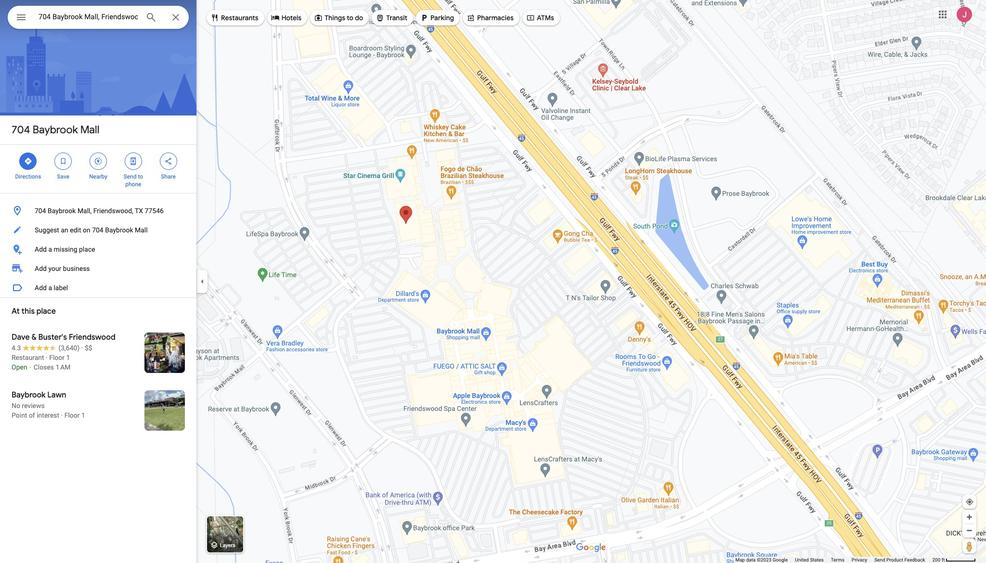 Task type: vqa. For each thing, say whether or not it's contained in the screenshot.
Zoom out icon
yes



Task type: locate. For each thing, give the bounding box(es) containing it.
footer inside google maps element
[[736, 558, 933, 564]]

google maps element
[[0, 0, 987, 564]]


[[164, 156, 173, 167]]

privacy
[[852, 558, 868, 563]]

a for label
[[48, 284, 52, 292]]

704 for 704 baybrook mall, friendswood, tx 77546
[[35, 207, 46, 215]]

friendswood
[[69, 333, 116, 343]]

1 horizontal spatial place
[[79, 246, 95, 253]]

send for send to phone
[[124, 173, 137, 180]]

friendswood,
[[93, 207, 133, 215]]

704 baybrook mall, friendswood, tx 77546
[[35, 207, 164, 215]]

restaurants
[[221, 13, 259, 22]]

2 horizontal spatial 704
[[92, 226, 103, 234]]

· inside baybrook lawn no reviews point of interest · floor 1
[[61, 412, 63, 420]]

1 vertical spatial ·
[[46, 354, 48, 362]]

floor right interest
[[64, 412, 80, 420]]

1 vertical spatial a
[[48, 284, 52, 292]]

baybrook lawn no reviews point of interest · floor 1
[[12, 391, 85, 420]]

dave
[[12, 333, 30, 343]]

product
[[887, 558, 904, 563]]


[[24, 156, 32, 167]]

states
[[811, 558, 824, 563]]

2 vertical spatial add
[[35, 284, 47, 292]]

a left label
[[48, 284, 52, 292]]

add left label
[[35, 284, 47, 292]]

pharmacies
[[478, 13, 514, 22]]

2 a from the top
[[48, 284, 52, 292]]

map
[[736, 558, 746, 563]]

704 up 
[[12, 123, 30, 137]]

this
[[21, 307, 35, 317]]

add down suggest
[[35, 246, 47, 253]]

a inside button
[[48, 246, 52, 253]]

 restaurants
[[211, 13, 259, 23]]

floor up 1 am
[[49, 354, 65, 362]]

&
[[32, 333, 37, 343]]

lawn
[[47, 391, 66, 400]]

2 vertical spatial ·
[[61, 412, 63, 420]]

footer containing map data ©2023 google
[[736, 558, 933, 564]]

200 ft button
[[933, 558, 977, 563]]

 button
[[8, 6, 35, 31]]

suggest an edit on 704 baybrook mall button
[[0, 221, 197, 240]]

google
[[773, 558, 788, 563]]

a inside button
[[48, 284, 52, 292]]

zoom out image
[[967, 528, 974, 535]]

send left product
[[875, 558, 886, 563]]

· down 4.3 stars 3,640 reviews image
[[46, 354, 48, 362]]

2 add from the top
[[35, 265, 47, 273]]

704 inside the 704 baybrook mall, friendswood, tx 77546 button
[[35, 207, 46, 215]]

place right this
[[37, 307, 56, 317]]

send inside "button"
[[875, 558, 886, 563]]

dave & buster's friendswood
[[12, 333, 116, 343]]

0 horizontal spatial 704
[[12, 123, 30, 137]]

footer
[[736, 558, 933, 564]]

floor inside baybrook lawn no reviews point of interest · floor 1
[[64, 412, 80, 420]]

add a label
[[35, 284, 68, 292]]

2 horizontal spatial ·
[[81, 345, 83, 352]]

add
[[35, 246, 47, 253], [35, 265, 47, 273], [35, 284, 47, 292]]

a
[[48, 246, 52, 253], [48, 284, 52, 292]]

add your business link
[[0, 259, 197, 279]]

label
[[54, 284, 68, 292]]

nearby
[[89, 173, 107, 180]]

0 vertical spatial to
[[347, 13, 354, 22]]

place down on
[[79, 246, 95, 253]]

place
[[79, 246, 95, 253], [37, 307, 56, 317]]

1 horizontal spatial ·
[[61, 412, 63, 420]]

0 vertical spatial mall
[[80, 123, 99, 137]]

to
[[347, 13, 354, 22], [138, 173, 143, 180]]


[[314, 13, 323, 23]]

· right interest
[[61, 412, 63, 420]]

1 vertical spatial to
[[138, 173, 143, 180]]

1 horizontal spatial send
[[875, 558, 886, 563]]

1 vertical spatial 704
[[35, 207, 46, 215]]

1 vertical spatial send
[[875, 558, 886, 563]]

0 vertical spatial 1
[[66, 354, 70, 362]]

add inside button
[[35, 246, 47, 253]]

1 vertical spatial floor
[[64, 412, 80, 420]]

704
[[12, 123, 30, 137], [35, 207, 46, 215], [92, 226, 103, 234]]

704 inside suggest an edit on 704 baybrook mall button
[[92, 226, 103, 234]]

0 horizontal spatial to
[[138, 173, 143, 180]]

add inside button
[[35, 284, 47, 292]]

send for send product feedback
[[875, 558, 886, 563]]

· left $$
[[81, 345, 83, 352]]

phone
[[125, 181, 141, 188]]

mall down tx
[[135, 226, 148, 234]]

layers
[[220, 543, 236, 549]]

0 vertical spatial a
[[48, 246, 52, 253]]

1 horizontal spatial 1
[[81, 412, 85, 420]]

floor
[[49, 354, 65, 362], [64, 412, 80, 420]]

0 horizontal spatial place
[[37, 307, 56, 317]]

4.3 stars 3,640 reviews image
[[12, 344, 80, 353]]

1 vertical spatial 1
[[81, 412, 85, 420]]

0 horizontal spatial 1
[[66, 354, 70, 362]]

add a label button
[[0, 279, 197, 298]]

1 right interest
[[81, 412, 85, 420]]


[[15, 11, 27, 24]]

0 vertical spatial 704
[[12, 123, 30, 137]]

google account: james peterson  
(james.peterson1902@gmail.com) image
[[957, 7, 973, 22]]

send product feedback
[[875, 558, 926, 563]]

send up phone
[[124, 173, 137, 180]]

baybrook up reviews
[[12, 391, 46, 400]]

· inside restaurant · floor 1 open ⋅ closes 1 am
[[46, 354, 48, 362]]

704 right on
[[92, 226, 103, 234]]

0 vertical spatial ·
[[81, 345, 83, 352]]

1 a from the top
[[48, 246, 52, 253]]

0 horizontal spatial ·
[[46, 354, 48, 362]]

1 vertical spatial place
[[37, 307, 56, 317]]

1 vertical spatial add
[[35, 265, 47, 273]]

hotels
[[282, 13, 302, 22]]

1 down (3,640)
[[66, 354, 70, 362]]

0 vertical spatial add
[[35, 246, 47, 253]]

1 vertical spatial mall
[[135, 226, 148, 234]]

place inside button
[[79, 246, 95, 253]]

704 up suggest
[[35, 207, 46, 215]]

1 horizontal spatial mall
[[135, 226, 148, 234]]

0 horizontal spatial send
[[124, 173, 137, 180]]

to left do
[[347, 13, 354, 22]]

add left 'your'
[[35, 265, 47, 273]]

mall inside suggest an edit on 704 baybrook mall button
[[135, 226, 148, 234]]

2 vertical spatial 704
[[92, 226, 103, 234]]

to up phone
[[138, 173, 143, 180]]

1 horizontal spatial 704
[[35, 207, 46, 215]]

point
[[12, 412, 27, 420]]

200
[[933, 558, 941, 563]]

united states button
[[796, 558, 824, 564]]

0 vertical spatial send
[[124, 173, 137, 180]]

1 add from the top
[[35, 246, 47, 253]]

send
[[124, 173, 137, 180], [875, 558, 886, 563]]

1 horizontal spatial to
[[347, 13, 354, 22]]


[[94, 156, 103, 167]]

None field
[[39, 11, 138, 23]]

business
[[63, 265, 90, 273]]

0 vertical spatial floor
[[49, 354, 65, 362]]

baybrook up  at the left top of page
[[33, 123, 78, 137]]

send inside send to phone
[[124, 173, 137, 180]]

price: moderate image
[[85, 345, 92, 352]]

3 add from the top
[[35, 284, 47, 292]]

1
[[66, 354, 70, 362], [81, 412, 85, 420]]

show street view coverage image
[[963, 540, 977, 554]]

parking
[[431, 13, 454, 22]]

· $$
[[81, 345, 92, 352]]

0 vertical spatial place
[[79, 246, 95, 253]]

feedback
[[905, 558, 926, 563]]

a left missing
[[48, 246, 52, 253]]

baybrook up the an
[[48, 207, 76, 215]]

add a missing place
[[35, 246, 95, 253]]

at
[[12, 307, 20, 317]]

·
[[81, 345, 83, 352], [46, 354, 48, 362], [61, 412, 63, 420]]

mall up 
[[80, 123, 99, 137]]

(3,640)
[[59, 345, 80, 352]]



Task type: describe. For each thing, give the bounding box(es) containing it.
your
[[48, 265, 61, 273]]

actions for 704 baybrook mall region
[[0, 145, 197, 193]]

terms button
[[832, 558, 845, 564]]

add for add a label
[[35, 284, 47, 292]]

©2023
[[757, 558, 772, 563]]


[[271, 13, 280, 23]]

share
[[161, 173, 176, 180]]

closes
[[34, 364, 54, 372]]

704 baybrook mall, friendswood, tx 77546 button
[[0, 201, 197, 221]]

show your location image
[[966, 498, 975, 507]]

1 inside restaurant · floor 1 open ⋅ closes 1 am
[[66, 354, 70, 362]]

interest
[[37, 412, 59, 420]]

restaurant
[[12, 354, 44, 362]]


[[211, 13, 219, 23]]

 pharmacies
[[467, 13, 514, 23]]

zoom in image
[[967, 514, 974, 521]]


[[420, 13, 429, 23]]

privacy button
[[852, 558, 868, 564]]

save
[[57, 173, 69, 180]]

open
[[12, 364, 27, 372]]


[[59, 156, 68, 167]]

data
[[747, 558, 756, 563]]

add for add a missing place
[[35, 246, 47, 253]]

$$
[[85, 345, 92, 352]]

ft
[[942, 558, 946, 563]]

restaurant · floor 1 open ⋅ closes 1 am
[[12, 354, 71, 372]]

to inside  things to do
[[347, 13, 354, 22]]


[[527, 13, 535, 23]]

add your business
[[35, 265, 90, 273]]

send to phone
[[124, 173, 143, 188]]

0 horizontal spatial mall
[[80, 123, 99, 137]]

floor inside restaurant · floor 1 open ⋅ closes 1 am
[[49, 354, 65, 362]]

baybrook inside baybrook lawn no reviews point of interest · floor 1
[[12, 391, 46, 400]]

200 ft
[[933, 558, 946, 563]]

suggest
[[35, 226, 59, 234]]

collapse side panel image
[[197, 277, 208, 287]]

704 baybrook mall main content
[[0, 0, 197, 564]]

⋅
[[29, 364, 32, 372]]

directions
[[15, 173, 41, 180]]

missing
[[54, 246, 77, 253]]

map data ©2023 google
[[736, 558, 788, 563]]

an
[[61, 226, 68, 234]]

tx
[[135, 207, 143, 215]]

 atms
[[527, 13, 555, 23]]

a for missing
[[48, 246, 52, 253]]

1 am
[[56, 364, 71, 372]]


[[467, 13, 476, 23]]

 things to do
[[314, 13, 363, 23]]

reviews
[[22, 402, 45, 410]]

buster's
[[38, 333, 67, 343]]

united states
[[796, 558, 824, 563]]

 hotels
[[271, 13, 302, 23]]

no
[[12, 402, 20, 410]]

1 inside baybrook lawn no reviews point of interest · floor 1
[[81, 412, 85, 420]]

do
[[355, 13, 363, 22]]

704 for 704 baybrook mall
[[12, 123, 30, 137]]

terms
[[832, 558, 845, 563]]


[[376, 13, 385, 23]]

704 baybrook mall
[[12, 123, 99, 137]]

704 Baybrook Mall, Friendswood, TX 77546 field
[[8, 6, 189, 29]]

of
[[29, 412, 35, 420]]

to inside send to phone
[[138, 173, 143, 180]]

 transit
[[376, 13, 408, 23]]


[[129, 156, 138, 167]]

baybrook down the friendswood,
[[105, 226, 133, 234]]

add a missing place button
[[0, 240, 197, 259]]

none field inside 704 baybrook mall, friendswood, tx 77546 field
[[39, 11, 138, 23]]

suggest an edit on 704 baybrook mall
[[35, 226, 148, 234]]

transit
[[387, 13, 408, 22]]

mall,
[[78, 207, 92, 215]]

 parking
[[420, 13, 454, 23]]

atms
[[537, 13, 555, 22]]

77546
[[145, 207, 164, 215]]

on
[[83, 226, 90, 234]]

edit
[[70, 226, 81, 234]]

 search field
[[8, 6, 189, 31]]

united
[[796, 558, 810, 563]]

4.3
[[12, 345, 21, 352]]

send product feedback button
[[875, 558, 926, 564]]

add for add your business
[[35, 265, 47, 273]]

at this place
[[12, 307, 56, 317]]



